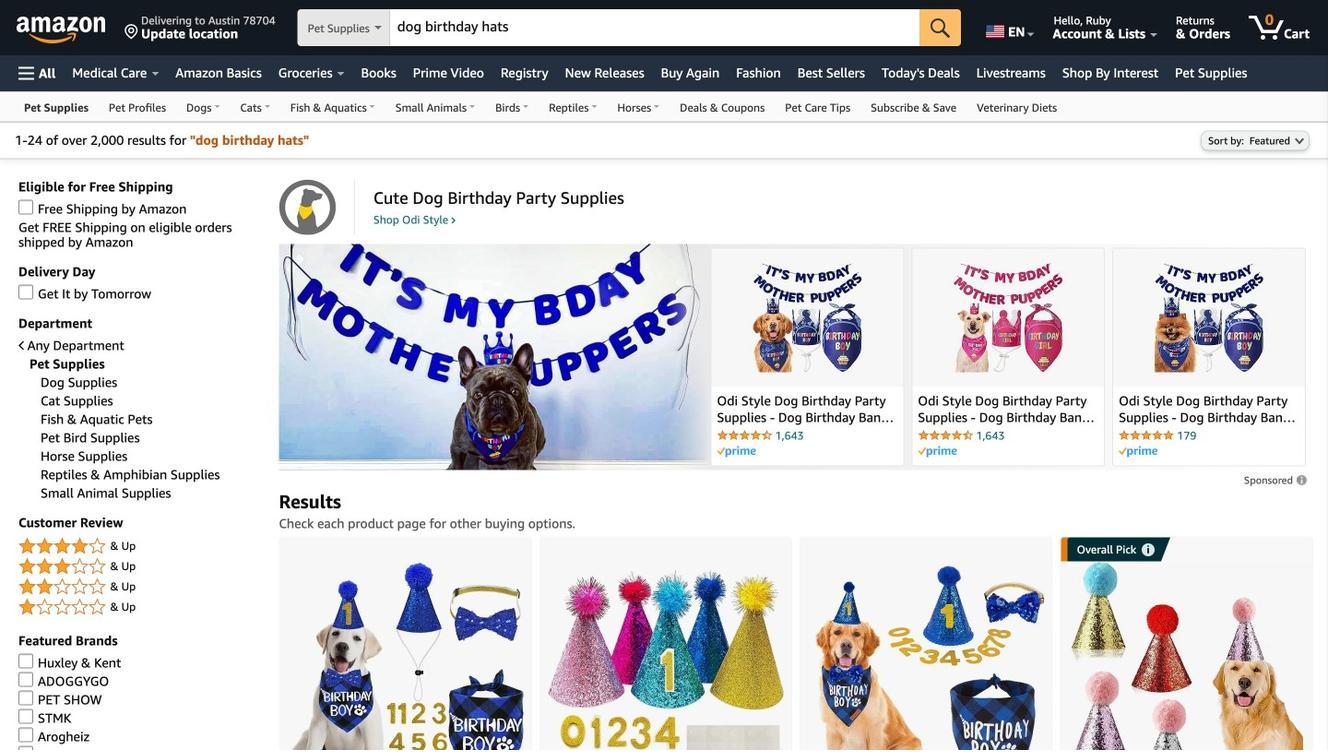 Task type: locate. For each thing, give the bounding box(es) containing it.
3 checkbox image from the top
[[18, 672, 33, 687]]

3 stars & up element
[[18, 556, 261, 578]]

checkbox image
[[18, 200, 33, 214], [18, 285, 33, 299], [18, 672, 33, 687], [18, 728, 33, 742]]

sponsored ad - pet show 5pcs small dog birthday hat set for boys girls medium dogs cat kitten puppies party hats with 0-9 ... image
[[548, 569, 785, 750]]

1 horizontal spatial eligible for prime. image
[[918, 446, 957, 457]]

sponsored ad - stmk dog birthday party supplies, multi sizes dog birthday hat dog birthday bandana boy bow tie birthday nu... image
[[287, 562, 524, 750]]

1 eligible for prime. image from the left
[[717, 446, 756, 457]]

amazon image
[[17, 17, 106, 44]]

none submit inside navigation 'navigation'
[[920, 9, 962, 46]]

checkbox image
[[18, 654, 33, 668], [18, 691, 33, 705], [18, 709, 33, 724], [18, 746, 33, 750]]

1 checkbox image from the top
[[18, 200, 33, 214]]

None submit
[[920, 9, 962, 46]]

1 checkbox image from the top
[[18, 654, 33, 668]]

None search field
[[298, 9, 962, 48]]

0 horizontal spatial eligible for prime. image
[[717, 446, 756, 457]]

eligible for prime. image
[[717, 446, 756, 457], [918, 446, 957, 457]]



Task type: describe. For each thing, give the bounding box(es) containing it.
3 checkbox image from the top
[[18, 709, 33, 724]]

2 stars & up element
[[18, 576, 261, 598]]

2 checkbox image from the top
[[18, 691, 33, 705]]

dropdown image
[[1295, 137, 1305, 144]]

none search field inside navigation 'navigation'
[[298, 9, 962, 48]]

eligible for prime. image
[[1119, 446, 1158, 457]]

2 eligible for prime. image from the left
[[918, 446, 957, 457]]

2 checkbox image from the top
[[18, 285, 33, 299]]

navigation navigation
[[0, 0, 1329, 122]]

sponsored ad - adoggygo dog birthday party supplies, multi size offered, birthday boy dog bandana, dog birthday hat with n... image
[[808, 565, 1045, 750]]

4 checkbox image from the top
[[18, 746, 33, 750]]

4 stars & up element
[[18, 536, 261, 558]]

4 checkbox image from the top
[[18, 728, 33, 742]]

1 star & up element
[[18, 596, 261, 619]]

4pcs- dog birthday hat for pets party decoration supplies， cat kitten headband hats charms grooming accessories image
[[1071, 561, 1304, 750]]

Search Amazon text field
[[390, 10, 920, 45]]



Task type: vqa. For each thing, say whether or not it's contained in the screenshot.
first "Eligible for Prime." 'icon' from left
yes



